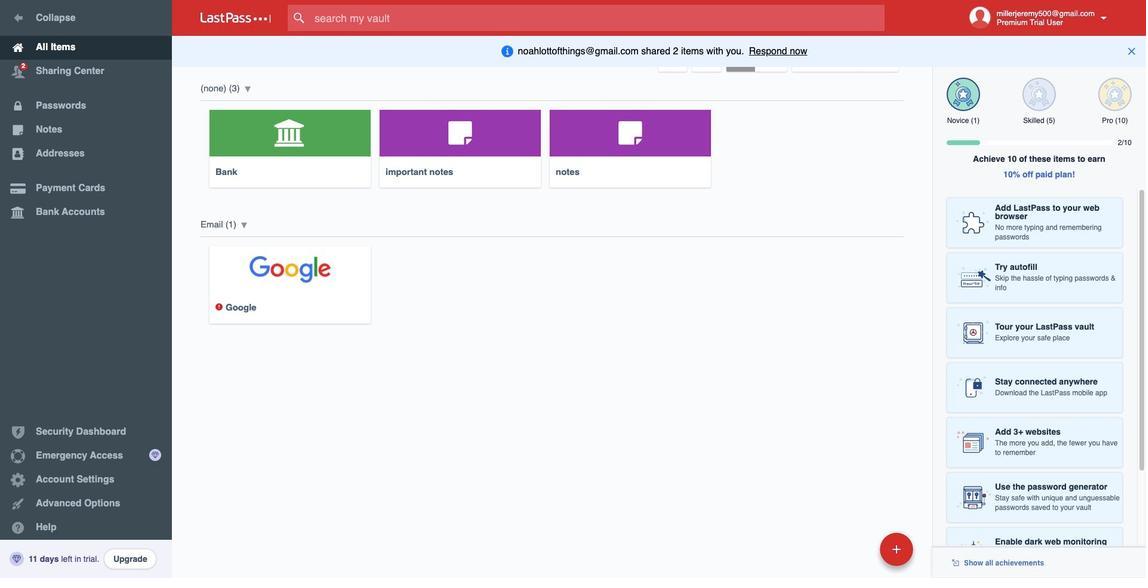 Task type: describe. For each thing, give the bounding box(es) containing it.
new item navigation
[[798, 529, 921, 578]]

lastpass image
[[201, 13, 271, 23]]

new item element
[[798, 532, 918, 566]]

Search search field
[[288, 5, 909, 31]]



Task type: locate. For each thing, give the bounding box(es) containing it.
main navigation navigation
[[0, 0, 172, 578]]

search my vault text field
[[288, 5, 909, 31]]

vault options navigation
[[172, 36, 933, 72]]



